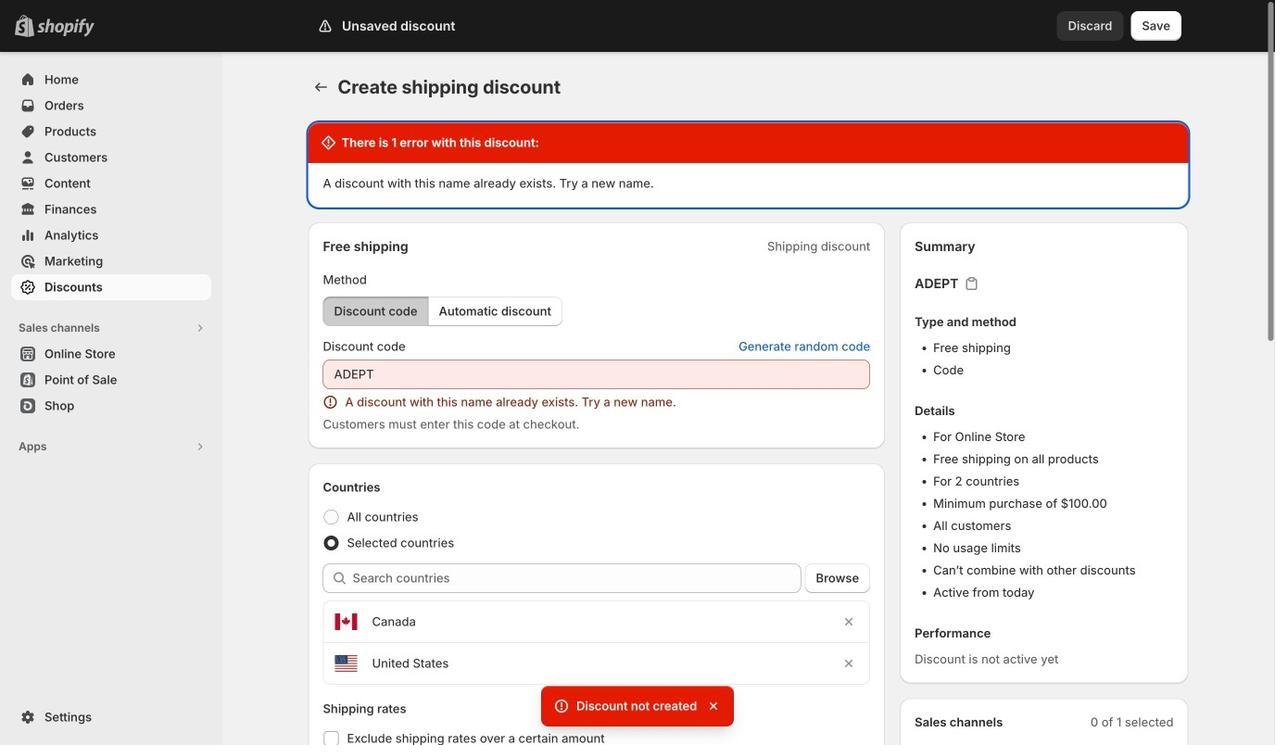 Task type: describe. For each thing, give the bounding box(es) containing it.
shopify image
[[37, 18, 95, 37]]

Search countries text field
[[353, 564, 802, 593]]



Task type: vqa. For each thing, say whether or not it's contained in the screenshot.
search countries text field
yes



Task type: locate. For each thing, give the bounding box(es) containing it.
None text field
[[323, 360, 871, 389]]



